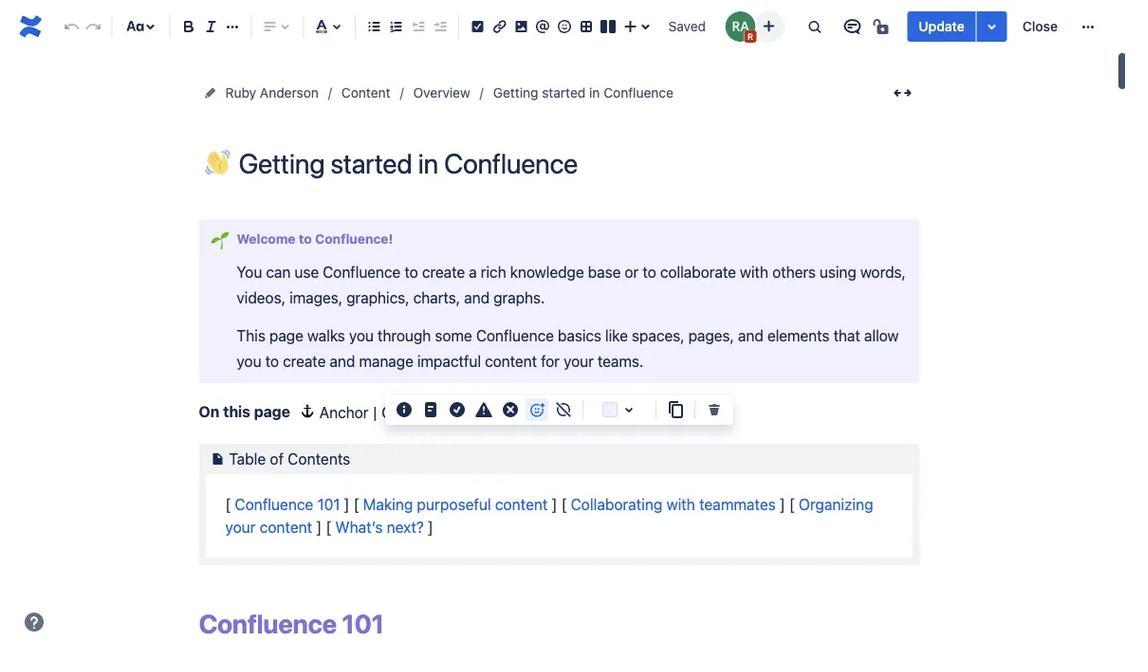 Task type: locate. For each thing, give the bounding box(es) containing it.
|
[[373, 403, 377, 421]]

on-
[[382, 403, 408, 421]]

comment icon image
[[841, 15, 864, 38]]

making purposeful content link
[[363, 496, 548, 514]]

confluence inside this page walks you through some confluence basics like spaces, pages, and elements that allow you to create and manage impactful content for your teams.
[[476, 327, 554, 345]]

using
[[820, 263, 857, 281]]

overview link
[[413, 82, 471, 104]]

] [ what's next? ]
[[312, 519, 433, 537]]

and right pages,
[[738, 327, 764, 345]]

outdent ⇧tab image
[[407, 15, 430, 38]]

to inside this page walks you through some confluence basics like spaces, pages, and elements that allow you to create and manage impactful content for your teams.
[[265, 353, 279, 371]]

table
[[229, 450, 266, 468]]

you down this
[[237, 353, 261, 371]]

charts,
[[413, 289, 460, 307]]

Main content area, start typing to enter text. text field
[[199, 219, 920, 661]]

content link
[[342, 82, 391, 104]]

you right walks
[[349, 327, 374, 345]]

[ confluence 101 ] [ making purposeful content ] [ collaborating with teammates ] [
[[225, 496, 799, 514]]

0 vertical spatial with
[[740, 263, 769, 281]]

[ left "organizing"
[[790, 496, 795, 514]]

knowledge
[[510, 263, 584, 281]]

content
[[342, 85, 391, 101]]

1 vertical spatial 101
[[342, 609, 384, 639]]

your down confluence 101 link
[[225, 519, 256, 537]]

and down walks
[[330, 353, 355, 371]]

to down this
[[265, 353, 279, 371]]

you
[[349, 327, 374, 345], [237, 353, 261, 371]]

collaborating with teammates link
[[571, 496, 776, 514]]

on this page
[[199, 403, 290, 421]]

:wave: image
[[205, 150, 230, 175], [205, 150, 230, 175]]

0 vertical spatial you
[[349, 327, 374, 345]]

0 vertical spatial your
[[564, 353, 594, 371]]

anchor image
[[297, 401, 320, 423]]

walks
[[307, 327, 345, 345]]

getting started in confluence
[[493, 85, 674, 101]]

1 horizontal spatial your
[[564, 353, 594, 371]]

copy image
[[664, 399, 687, 421]]

update button
[[908, 11, 976, 42]]

purposeful
[[417, 496, 491, 514]]

0 vertical spatial create
[[422, 263, 465, 281]]

allow
[[865, 327, 899, 345]]

0 horizontal spatial and
[[330, 353, 355, 371]]

that
[[834, 327, 861, 345]]

] up "what's"
[[344, 496, 350, 514]]

emoji image
[[553, 15, 576, 38]]

to up "use"
[[299, 231, 312, 247]]

1 horizontal spatial with
[[740, 263, 769, 281]]

getting
[[493, 85, 539, 101]]

0 horizontal spatial create
[[283, 353, 326, 371]]

remove emoji image
[[552, 399, 575, 421]]

content right purposeful
[[495, 496, 548, 514]]

to
[[299, 231, 312, 247], [405, 263, 418, 281], [643, 263, 657, 281], [265, 353, 279, 371]]

1 horizontal spatial create
[[422, 263, 465, 281]]

1 vertical spatial content
[[495, 496, 548, 514]]

]
[[344, 496, 350, 514], [552, 496, 558, 514], [780, 496, 786, 514], [316, 519, 322, 537], [428, 519, 433, 537]]

0 horizontal spatial your
[[225, 519, 256, 537]]

create
[[422, 263, 465, 281], [283, 353, 326, 371]]

] down confluence 101 link
[[316, 519, 322, 537]]

some
[[435, 327, 472, 345]]

1 vertical spatial your
[[225, 519, 256, 537]]

content down confluence 101 link
[[260, 519, 312, 537]]

note image
[[420, 399, 442, 421]]

content left 'for'
[[485, 353, 537, 371]]

text styles image
[[124, 15, 147, 38]]

1 vertical spatial you
[[237, 353, 261, 371]]

organizing your content link
[[225, 496, 878, 537]]

making
[[363, 496, 413, 514]]

0 vertical spatial and
[[464, 289, 490, 307]]

1 vertical spatial and
[[738, 327, 764, 345]]

anchor | on-this-page
[[320, 403, 474, 421]]

create down walks
[[283, 353, 326, 371]]

with left the others
[[740, 263, 769, 281]]

page right 'this'
[[254, 403, 290, 421]]

help image
[[23, 611, 46, 634]]

can
[[266, 263, 291, 281]]

2 vertical spatial and
[[330, 353, 355, 371]]

italic ⌘i image
[[200, 15, 222, 38]]

a
[[469, 263, 477, 281]]

basics
[[558, 327, 602, 345]]

1 horizontal spatial you
[[349, 327, 374, 345]]

0 vertical spatial content
[[485, 353, 537, 371]]

confluence image
[[15, 11, 46, 42], [15, 11, 46, 42]]

create up charts,
[[422, 263, 465, 281]]

and down 'a'
[[464, 289, 490, 307]]

remove image
[[703, 399, 726, 421]]

1 vertical spatial create
[[283, 353, 326, 371]]

[
[[225, 496, 231, 514], [354, 496, 359, 514], [561, 496, 567, 514], [790, 496, 795, 514], [326, 519, 331, 537]]

your
[[564, 353, 594, 371], [225, 519, 256, 537]]

with left teammates
[[667, 496, 696, 514]]

] right next?
[[428, 519, 433, 537]]

add image, video, or file image
[[510, 15, 533, 38]]

welcome to confluence!
[[237, 231, 393, 247]]

101
[[318, 496, 340, 514], [342, 609, 384, 639]]

no restrictions image
[[872, 15, 894, 38]]

0 horizontal spatial 101
[[318, 496, 340, 514]]

action item image
[[466, 15, 489, 38]]

page
[[269, 327, 304, 345], [254, 403, 290, 421], [439, 403, 474, 421]]

page right this
[[269, 327, 304, 345]]

undo ⌘z image
[[60, 15, 83, 38]]

[ left collaborating
[[561, 496, 567, 514]]

link image
[[488, 15, 511, 38]]

with
[[740, 263, 769, 281], [667, 496, 696, 514]]

2 vertical spatial content
[[260, 519, 312, 537]]

your down basics
[[564, 353, 594, 371]]

bold ⌘b image
[[178, 15, 200, 38]]

table of contents image
[[206, 448, 229, 471]]

rich
[[481, 263, 506, 281]]

saved
[[669, 19, 706, 34]]

this page walks you through some confluence basics like spaces, pages, and elements that allow you to create and manage impactful content for your teams.
[[237, 327, 903, 371]]

your inside organizing your content
[[225, 519, 256, 537]]

ruby anderson link
[[225, 82, 319, 104]]

0 vertical spatial 101
[[318, 496, 340, 514]]

numbered list ⌘⇧7 image
[[385, 15, 408, 38]]

ruby
[[225, 85, 256, 101]]

1 horizontal spatial and
[[464, 289, 490, 307]]

graphics,
[[347, 289, 410, 307]]

and
[[464, 289, 490, 307], [738, 327, 764, 345], [330, 353, 355, 371]]

0 horizontal spatial with
[[667, 496, 696, 514]]

more formatting image
[[221, 15, 244, 38]]

confluence
[[604, 85, 674, 101], [323, 263, 401, 281], [476, 327, 554, 345], [235, 496, 314, 514], [199, 609, 337, 639]]

content
[[485, 353, 537, 371], [495, 496, 548, 514], [260, 519, 312, 537]]



Task type: describe. For each thing, give the bounding box(es) containing it.
overview
[[413, 85, 471, 101]]

1 horizontal spatial 101
[[342, 609, 384, 639]]

contents
[[288, 450, 350, 468]]

invite to edit image
[[758, 15, 781, 37]]

make page full-width image
[[892, 82, 915, 104]]

warning image
[[473, 399, 495, 421]]

page inside this page walks you through some confluence basics like spaces, pages, and elements that allow you to create and manage impactful content for your teams.
[[269, 327, 304, 345]]

2 horizontal spatial and
[[738, 327, 764, 345]]

info image
[[393, 399, 416, 421]]

layouts image
[[597, 15, 620, 38]]

mention image
[[532, 15, 554, 38]]

spaces,
[[632, 327, 685, 345]]

what's next? link
[[335, 519, 424, 537]]

manage
[[359, 353, 414, 371]]

teammates
[[700, 496, 776, 514]]

and inside you can use confluence to create a rich knowledge base or to collaborate with others using words, videos, images, graphics, charts, and graphs.
[[464, 289, 490, 307]]

started
[[542, 85, 586, 101]]

content inside organizing your content
[[260, 519, 312, 537]]

🌱
[[210, 231, 225, 249]]

anderson
[[260, 85, 319, 101]]

confluence 101 link
[[235, 496, 340, 514]]

graphs.
[[494, 289, 545, 307]]

redo ⌘⇧z image
[[82, 15, 105, 38]]

adjust update settings image
[[981, 15, 1004, 38]]

videos,
[[237, 289, 286, 307]]

through
[[378, 327, 431, 345]]

this
[[237, 327, 266, 345]]

confluence 101
[[199, 609, 384, 639]]

what's
[[335, 519, 383, 537]]

you
[[237, 263, 262, 281]]

teams.
[[598, 353, 644, 371]]

Give this page a title text field
[[239, 148, 920, 179]]

table image
[[575, 15, 598, 38]]

1 vertical spatial with
[[667, 496, 696, 514]]

find and replace image
[[803, 15, 826, 38]]

in
[[590, 85, 600, 101]]

this-
[[408, 403, 439, 421]]

to right or
[[643, 263, 657, 281]]

elements
[[768, 327, 830, 345]]

organizing
[[799, 496, 874, 514]]

editor add emoji image
[[526, 399, 549, 421]]

of
[[270, 450, 284, 468]]

organizing your content
[[225, 496, 878, 537]]

indent tab image
[[429, 15, 451, 38]]

for
[[541, 353, 560, 371]]

to up charts,
[[405, 263, 418, 281]]

table of contents
[[229, 450, 350, 468]]

base
[[588, 263, 621, 281]]

this
[[223, 403, 250, 421]]

confluence inside you can use confluence to create a rich knowledge base or to collaborate with others using words, videos, images, graphics, charts, and graphs.
[[323, 263, 401, 281]]

ruby anderson image
[[725, 11, 756, 42]]

you can use confluence to create a rich knowledge base or to collaborate with others using words, videos, images, graphics, charts, and graphs.
[[237, 263, 910, 307]]

images,
[[290, 289, 343, 307]]

success image
[[446, 399, 469, 421]]

] right teammates
[[780, 496, 786, 514]]

bullet list ⌘⇧8 image
[[363, 15, 386, 38]]

or
[[625, 263, 639, 281]]

close button
[[1012, 11, 1070, 42]]

update
[[919, 19, 965, 34]]

welcome
[[237, 231, 296, 247]]

collaborate
[[660, 263, 736, 281]]

getting started in confluence link
[[493, 82, 674, 104]]

like
[[606, 327, 628, 345]]

error image
[[499, 399, 522, 421]]

others
[[773, 263, 816, 281]]

create inside this page walks you through some confluence basics like spaces, pages, and elements that allow you to create and manage impactful content for your teams.
[[283, 353, 326, 371]]

collaborating
[[571, 496, 663, 514]]

0 horizontal spatial you
[[237, 353, 261, 371]]

next?
[[387, 519, 424, 537]]

confluence!
[[315, 231, 393, 247]]

close
[[1023, 19, 1058, 34]]

use
[[295, 263, 319, 281]]

on
[[199, 403, 220, 421]]

page down impactful on the bottom of page
[[439, 403, 474, 421]]

more image
[[1077, 15, 1100, 38]]

[ down table of contents image
[[225, 496, 231, 514]]

move this page image
[[203, 85, 218, 101]]

[ up "what's"
[[354, 496, 359, 514]]

background color image
[[618, 399, 641, 421]]

content inside this page walks you through some confluence basics like spaces, pages, and elements that allow you to create and manage impactful content for your teams.
[[485, 353, 537, 371]]

] left collaborating
[[552, 496, 558, 514]]

impactful
[[418, 353, 481, 371]]

ruby anderson
[[225, 85, 319, 101]]

words,
[[861, 263, 906, 281]]

your inside this page walks you through some confluence basics like spaces, pages, and elements that allow you to create and manage impactful content for your teams.
[[564, 353, 594, 371]]

pages,
[[689, 327, 734, 345]]

anchor
[[320, 403, 369, 421]]

[ left "what's"
[[326, 519, 331, 537]]

create inside you can use confluence to create a rich knowledge base or to collaborate with others using words, videos, images, graphics, charts, and graphs.
[[422, 263, 465, 281]]

with inside you can use confluence to create a rich knowledge base or to collaborate with others using words, videos, images, graphics, charts, and graphs.
[[740, 263, 769, 281]]



Task type: vqa. For each thing, say whether or not it's contained in the screenshot.
the Confluence in the Getting started in Confluence "link"
no



